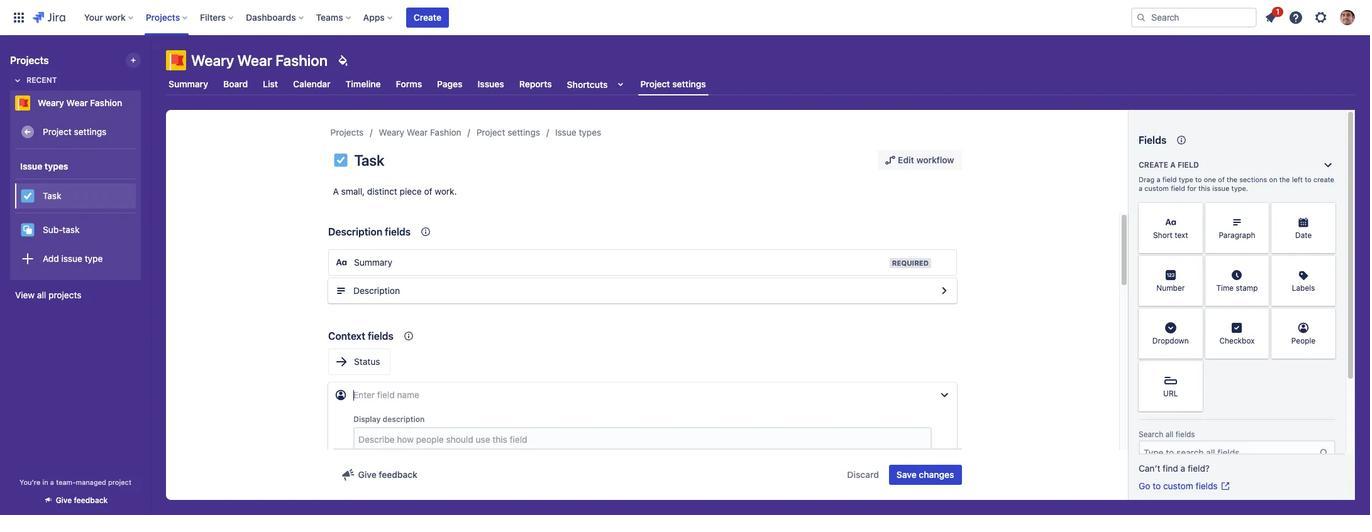 Task type: describe. For each thing, give the bounding box(es) containing it.
group containing issue types
[[15, 150, 136, 279]]

shortcuts button
[[564, 73, 630, 96]]

issue type icon image
[[333, 153, 348, 168]]

work.
[[435, 186, 457, 197]]

1 vertical spatial custom
[[1163, 481, 1193, 492]]

display
[[353, 415, 381, 424]]

project
[[108, 479, 131, 487]]

paragraph
[[1219, 231, 1255, 240]]

summary link
[[166, 73, 211, 96]]

shortcuts
[[567, 79, 608, 90]]

add issue type
[[43, 253, 103, 264]]

edit workflow
[[898, 155, 954, 165]]

filters button
[[196, 7, 238, 27]]

1 vertical spatial wear
[[66, 97, 88, 108]]

go
[[1139, 481, 1150, 492]]

sub-task
[[43, 224, 80, 235]]

0 horizontal spatial to
[[1153, 481, 1161, 492]]

projects for projects popup button
[[146, 12, 180, 22]]

issues
[[478, 79, 504, 89]]

more information image for time stamp
[[1253, 257, 1268, 272]]

0 horizontal spatial project settings
[[43, 126, 106, 137]]

issue inside drag a field type to one of the sections on the left to create a custom field for this issue type.
[[1212, 184, 1230, 192]]

2 horizontal spatial fashion
[[430, 127, 461, 138]]

a
[[333, 186, 339, 197]]

type inside drag a field type to one of the sections on the left to create a custom field for this issue type.
[[1179, 175, 1193, 184]]

custom inside drag a field type to one of the sections on the left to create a custom field for this issue type.
[[1145, 184, 1169, 192]]

view
[[15, 290, 35, 301]]

this link will be opened in a new tab image
[[1220, 482, 1230, 492]]

description
[[383, 415, 425, 424]]

text
[[1175, 231, 1188, 240]]

teams button
[[312, 7, 356, 27]]

search image
[[1136, 12, 1146, 22]]

type inside button
[[85, 253, 103, 264]]

0 horizontal spatial project settings link
[[15, 119, 136, 145]]

close field configuration image
[[937, 388, 952, 403]]

task link
[[15, 184, 136, 209]]

projects for projects "link"
[[330, 127, 364, 138]]

primary element
[[8, 0, 1131, 35]]

pages
[[437, 79, 463, 89]]

fields down a small, distinct piece of work.
[[385, 226, 411, 238]]

issue types link
[[555, 125, 601, 140]]

calendar link
[[291, 73, 333, 96]]

discard
[[847, 470, 879, 480]]

add to starred image
[[137, 96, 152, 111]]

give feedback for give feedback button to the top
[[358, 470, 417, 480]]

for
[[1187, 184, 1196, 192]]

you're in a team-managed project
[[20, 479, 131, 487]]

fields up status
[[368, 331, 394, 342]]

time stamp
[[1216, 284, 1258, 293]]

list
[[263, 79, 278, 89]]

date
[[1295, 231, 1312, 240]]

save
[[897, 470, 917, 480]]

your work button
[[80, 7, 138, 27]]

2 the from the left
[[1279, 175, 1290, 184]]

2 horizontal spatial to
[[1305, 175, 1312, 184]]

display description button
[[328, 383, 957, 516]]

more information image for short text
[[1186, 204, 1201, 219]]

team-
[[56, 479, 76, 487]]

piece
[[400, 186, 422, 197]]

0 horizontal spatial task
[[43, 190, 61, 201]]

field for create
[[1178, 160, 1199, 170]]

a right find
[[1181, 463, 1185, 474]]

0 vertical spatial weary
[[191, 52, 234, 69]]

your work
[[84, 12, 126, 22]]

work
[[105, 12, 126, 22]]

1 horizontal spatial issue
[[555, 127, 576, 138]]

left
[[1292, 175, 1303, 184]]

more information about the context fields image for context fields
[[401, 329, 416, 344]]

edit
[[898, 155, 914, 165]]

1 vertical spatial projects
[[10, 55, 49, 66]]

search
[[1139, 430, 1163, 440]]

pages link
[[435, 73, 465, 96]]

more information about the context fields image for description fields
[[418, 224, 433, 240]]

set background color image
[[335, 53, 350, 68]]

1 horizontal spatial project settings link
[[476, 125, 540, 140]]

sidebar navigation image
[[137, 50, 165, 75]]

reports
[[519, 79, 552, 89]]

projects link
[[330, 125, 364, 140]]

0 vertical spatial weary wear fashion
[[191, 52, 328, 69]]

projects
[[48, 290, 81, 301]]

fields right search
[[1176, 430, 1195, 440]]

teams
[[316, 12, 343, 22]]

go to custom fields link
[[1139, 480, 1230, 493]]

fields
[[1139, 135, 1167, 146]]

timeline link
[[343, 73, 383, 96]]

1 vertical spatial types
[[45, 161, 68, 171]]

projects button
[[142, 7, 192, 27]]

people
[[1291, 337, 1316, 346]]

1 horizontal spatial settings
[[508, 127, 540, 138]]

more information image for number
[[1186, 257, 1201, 272]]

1 vertical spatial weary wear fashion
[[38, 97, 122, 108]]

issue inside button
[[61, 253, 82, 264]]

view all projects
[[15, 290, 81, 301]]

save changes
[[897, 470, 954, 480]]

on
[[1269, 175, 1277, 184]]

settings image
[[1314, 10, 1329, 25]]

give for give feedback button to the top
[[358, 470, 376, 480]]

stamp
[[1236, 284, 1258, 293]]

1 horizontal spatial types
[[579, 127, 601, 138]]

board
[[223, 79, 248, 89]]

reports link
[[517, 73, 554, 96]]

description fields
[[328, 226, 411, 238]]

1 horizontal spatial project
[[476, 127, 505, 138]]

more information image for paragraph
[[1253, 204, 1268, 219]]

checkbox
[[1219, 337, 1255, 346]]

discard button
[[840, 465, 887, 485]]

a down more information about the fields image
[[1170, 160, 1176, 170]]

0 horizontal spatial weary
[[38, 97, 64, 108]]

appswitcher icon image
[[11, 10, 26, 25]]

2 vertical spatial field
[[1171, 184, 1185, 192]]

description for description fields
[[328, 226, 382, 238]]

more information image for people
[[1319, 310, 1334, 325]]

sub-task link
[[15, 218, 136, 243]]

1 horizontal spatial wear
[[237, 52, 272, 69]]

save changes button
[[889, 465, 962, 485]]

distinct
[[367, 186, 397, 197]]

2 vertical spatial weary wear fashion
[[379, 127, 461, 138]]

field?
[[1188, 463, 1210, 474]]

all for search
[[1166, 430, 1174, 440]]



Task type: locate. For each thing, give the bounding box(es) containing it.
0 vertical spatial fashion
[[276, 52, 328, 69]]

wear
[[237, 52, 272, 69], [66, 97, 88, 108], [407, 127, 428, 138]]

1 horizontal spatial to
[[1195, 175, 1202, 184]]

0 vertical spatial of
[[1218, 175, 1225, 184]]

to right left
[[1305, 175, 1312, 184]]

context fields
[[328, 331, 394, 342]]

list link
[[260, 73, 281, 96]]

issue types inside group
[[20, 161, 68, 171]]

description up 'context fields'
[[353, 285, 400, 296]]

in
[[42, 479, 48, 487]]

summary down description fields
[[354, 257, 392, 268]]

0 horizontal spatial settings
[[74, 126, 106, 137]]

create up drag on the top
[[1139, 160, 1168, 170]]

drag
[[1139, 175, 1155, 184]]

fashion up calendar
[[276, 52, 328, 69]]

1 vertical spatial task
[[43, 190, 61, 201]]

1 horizontal spatial task
[[354, 152, 384, 169]]

weary wear fashion link down forms "link"
[[379, 125, 461, 140]]

dashboards
[[246, 12, 296, 22]]

weary down recent
[[38, 97, 64, 108]]

of
[[1218, 175, 1225, 184], [424, 186, 432, 197]]

2 horizontal spatial weary wear fashion
[[379, 127, 461, 138]]

1 vertical spatial all
[[1166, 430, 1174, 440]]

weary wear fashion down forms "link"
[[379, 127, 461, 138]]

field left the for
[[1171, 184, 1185, 192]]

more information image down text
[[1186, 257, 1201, 272]]

2 horizontal spatial settings
[[672, 78, 706, 89]]

the
[[1227, 175, 1237, 184], [1279, 175, 1290, 184]]

Search field
[[1131, 7, 1257, 27]]

recent
[[26, 75, 57, 85]]

filters
[[200, 12, 226, 22]]

calendar
[[293, 79, 331, 89]]

weary right projects "link"
[[379, 127, 404, 138]]

0 vertical spatial custom
[[1145, 184, 1169, 192]]

project settings link down recent
[[15, 119, 136, 145]]

more information image down stamp
[[1253, 310, 1268, 325]]

small,
[[341, 186, 365, 197]]

forms link
[[393, 73, 425, 96]]

create
[[414, 12, 441, 22], [1139, 160, 1168, 170]]

board link
[[221, 73, 250, 96]]

custom down can't find a field? in the right bottom of the page
[[1163, 481, 1193, 492]]

1 vertical spatial issue
[[20, 161, 42, 171]]

give for bottom give feedback button
[[56, 496, 72, 506]]

0 vertical spatial more information about the context fields image
[[418, 224, 433, 240]]

view all projects link
[[10, 284, 141, 307]]

add
[[43, 253, 59, 264]]

more information image for date
[[1319, 204, 1334, 219]]

more information image for checkbox
[[1253, 310, 1268, 325]]

issue types down the "shortcuts" on the left top of the page
[[555, 127, 601, 138]]

project down issues link
[[476, 127, 505, 138]]

weary wear fashion link down recent
[[10, 91, 136, 116]]

more information about the context fields image
[[418, 224, 433, 240], [401, 329, 416, 344]]

issue down the one
[[1212, 184, 1230, 192]]

give down display
[[358, 470, 376, 480]]

1 vertical spatial more information about the context fields image
[[401, 329, 416, 344]]

forms
[[396, 79, 422, 89]]

projects inside popup button
[[146, 12, 180, 22]]

field up the for
[[1178, 160, 1199, 170]]

description inside button
[[353, 285, 400, 296]]

a right in
[[50, 479, 54, 487]]

0 horizontal spatial give feedback button
[[36, 490, 115, 511]]

required
[[892, 259, 929, 267]]

0 horizontal spatial all
[[37, 290, 46, 301]]

issues link
[[475, 73, 507, 96]]

give feedback down you're in a team-managed project
[[56, 496, 108, 506]]

give feedback for bottom give feedback button
[[56, 496, 108, 506]]

Enter field name field
[[353, 388, 932, 403]]

weary up board
[[191, 52, 234, 69]]

drag a field type to one of the sections on the left to create a custom field for this issue type.
[[1139, 175, 1334, 192]]

0 horizontal spatial feedback
[[74, 496, 108, 506]]

fields left the this link will be opened in a new tab image
[[1196, 481, 1218, 492]]

project settings link
[[15, 119, 136, 145], [476, 125, 540, 140]]

more information image
[[1186, 204, 1201, 219], [1253, 204, 1268, 219], [1319, 204, 1334, 219], [1253, 257, 1268, 272], [1319, 257, 1334, 272], [1319, 310, 1334, 325]]

1 horizontal spatial the
[[1279, 175, 1290, 184]]

1 vertical spatial feedback
[[74, 496, 108, 506]]

weary
[[191, 52, 234, 69], [38, 97, 64, 108], [379, 127, 404, 138]]

to up this
[[1195, 175, 1202, 184]]

1 vertical spatial issue types
[[20, 161, 68, 171]]

1 horizontal spatial give feedback button
[[333, 465, 425, 485]]

1 horizontal spatial give feedback
[[358, 470, 417, 480]]

feedback down description
[[379, 470, 417, 480]]

more information image
[[1186, 257, 1201, 272], [1186, 310, 1201, 325], [1253, 310, 1268, 325]]

give down team- on the bottom left of the page
[[56, 496, 72, 506]]

short text
[[1153, 231, 1188, 240]]

projects up issue type icon
[[330, 127, 364, 138]]

1 horizontal spatial projects
[[146, 12, 180, 22]]

add issue type button
[[15, 246, 136, 272]]

0 horizontal spatial create
[[414, 12, 441, 22]]

2 horizontal spatial project settings
[[640, 78, 706, 89]]

2 horizontal spatial projects
[[330, 127, 364, 138]]

1 the from the left
[[1227, 175, 1237, 184]]

status
[[354, 357, 380, 367]]

settings inside tab list
[[672, 78, 706, 89]]

0 vertical spatial field
[[1178, 160, 1199, 170]]

2 horizontal spatial project
[[640, 78, 670, 89]]

0 vertical spatial weary wear fashion link
[[10, 91, 136, 116]]

field down the create a field on the top right of the page
[[1162, 175, 1177, 184]]

1 vertical spatial issue
[[61, 253, 82, 264]]

your profile and settings image
[[1340, 10, 1355, 25]]

project settings link down issues link
[[476, 125, 540, 140]]

managed
[[76, 479, 106, 487]]

1 vertical spatial give feedback button
[[36, 490, 115, 511]]

0 vertical spatial give feedback button
[[333, 465, 425, 485]]

0 vertical spatial issue
[[555, 127, 576, 138]]

give feedback down display description
[[358, 470, 417, 480]]

collapse recent projects image
[[10, 73, 25, 88]]

1 vertical spatial fashion
[[90, 97, 122, 108]]

1 horizontal spatial give
[[358, 470, 376, 480]]

1 vertical spatial field
[[1162, 175, 1177, 184]]

description down small, on the top left
[[328, 226, 382, 238]]

all right the view
[[37, 290, 46, 301]]

0 vertical spatial give feedback
[[358, 470, 417, 480]]

1 horizontal spatial more information about the context fields image
[[418, 224, 433, 240]]

can't
[[1139, 463, 1160, 474]]

types
[[579, 127, 601, 138], [45, 161, 68, 171]]

project right shortcuts dropdown button
[[640, 78, 670, 89]]

the up type.
[[1227, 175, 1237, 184]]

settings
[[672, 78, 706, 89], [74, 126, 106, 137], [508, 127, 540, 138]]

1 horizontal spatial summary
[[354, 257, 392, 268]]

0 horizontal spatial weary wear fashion link
[[10, 91, 136, 116]]

create for create a field
[[1139, 160, 1168, 170]]

0 horizontal spatial wear
[[66, 97, 88, 108]]

fashion left add to starred image
[[90, 97, 122, 108]]

types down the "shortcuts" on the left top of the page
[[579, 127, 601, 138]]

feedback for bottom give feedback button
[[74, 496, 108, 506]]

0 horizontal spatial projects
[[10, 55, 49, 66]]

2 horizontal spatial wear
[[407, 127, 428, 138]]

1 horizontal spatial weary wear fashion link
[[379, 125, 461, 140]]

issue types for group containing issue types
[[20, 161, 68, 171]]

project down recent
[[43, 126, 72, 137]]

more information about the context fields image right 'context fields'
[[401, 329, 416, 344]]

issue types for issue types link
[[555, 127, 601, 138]]

find
[[1163, 463, 1178, 474]]

more information about the fields image
[[1174, 133, 1189, 148]]

create right apps popup button
[[414, 12, 441, 22]]

of right the one
[[1218, 175, 1225, 184]]

type down sub-task link
[[85, 253, 103, 264]]

task right issue type icon
[[354, 152, 384, 169]]

context
[[328, 331, 365, 342]]

0 horizontal spatial more information about the context fields image
[[401, 329, 416, 344]]

go to custom fields
[[1139, 481, 1218, 492]]

1 horizontal spatial of
[[1218, 175, 1225, 184]]

apps button
[[359, 7, 397, 27]]

0 vertical spatial task
[[354, 152, 384, 169]]

1 horizontal spatial create
[[1139, 160, 1168, 170]]

project settings inside tab list
[[640, 78, 706, 89]]

issue
[[1212, 184, 1230, 192], [61, 253, 82, 264]]

jira image
[[33, 10, 65, 25], [33, 10, 65, 25]]

your
[[84, 12, 103, 22]]

give
[[358, 470, 376, 480], [56, 496, 72, 506]]

2 horizontal spatial weary
[[379, 127, 404, 138]]

type
[[1179, 175, 1193, 184], [85, 253, 103, 264]]

all for view
[[37, 290, 46, 301]]

dashboards button
[[242, 7, 309, 27]]

issue down the "shortcuts" on the left top of the page
[[555, 127, 576, 138]]

issue types up task link
[[20, 161, 68, 171]]

more information about the context fields image down the piece
[[418, 224, 433, 240]]

0 horizontal spatial weary wear fashion
[[38, 97, 122, 108]]

custom
[[1145, 184, 1169, 192], [1163, 481, 1193, 492]]

1 vertical spatial summary
[[354, 257, 392, 268]]

description for description
[[353, 285, 400, 296]]

0 vertical spatial feedback
[[379, 470, 417, 480]]

1 vertical spatial create
[[1139, 160, 1168, 170]]

projects up recent
[[10, 55, 49, 66]]

create a field
[[1139, 160, 1199, 170]]

projects
[[146, 12, 180, 22], [10, 55, 49, 66], [330, 127, 364, 138]]

changes
[[919, 470, 954, 480]]

feedback for give feedback button to the top
[[379, 470, 417, 480]]

0 horizontal spatial issue
[[20, 161, 42, 171]]

create for create
[[414, 12, 441, 22]]

notifications image
[[1263, 10, 1278, 25]]

short
[[1153, 231, 1173, 240]]

0 vertical spatial all
[[37, 290, 46, 301]]

the right on
[[1279, 175, 1290, 184]]

of inside drag a field type to one of the sections on the left to create a custom field for this issue type.
[[1218, 175, 1225, 184]]

0 vertical spatial summary
[[169, 79, 208, 89]]

0 horizontal spatial types
[[45, 161, 68, 171]]

open field configuration image
[[937, 284, 952, 299]]

description
[[328, 226, 382, 238], [353, 285, 400, 296]]

tab list
[[158, 73, 1363, 96]]

0 horizontal spatial the
[[1227, 175, 1237, 184]]

1 vertical spatial weary wear fashion link
[[379, 125, 461, 140]]

feedback
[[379, 470, 417, 480], [74, 496, 108, 506]]

apps
[[363, 12, 385, 22]]

1 horizontal spatial project settings
[[476, 127, 540, 138]]

Type to search all fields text field
[[1140, 442, 1319, 465]]

0 vertical spatial description
[[328, 226, 382, 238]]

banner
[[0, 0, 1370, 35]]

of right the piece
[[424, 186, 432, 197]]

weary wear fashion up list
[[191, 52, 328, 69]]

all right search
[[1166, 430, 1174, 440]]

1 vertical spatial of
[[424, 186, 432, 197]]

summary left board
[[169, 79, 208, 89]]

dropdown
[[1152, 337, 1189, 346]]

custom down drag on the top
[[1145, 184, 1169, 192]]

1 horizontal spatial issue
[[1212, 184, 1230, 192]]

fashion
[[276, 52, 328, 69], [90, 97, 122, 108], [430, 127, 461, 138]]

1 horizontal spatial fashion
[[276, 52, 328, 69]]

more information image for dropdown
[[1186, 310, 1201, 325]]

2 vertical spatial wear
[[407, 127, 428, 138]]

project inside tab list
[[640, 78, 670, 89]]

more information image up dropdown
[[1186, 310, 1201, 325]]

a small, distinct piece of work.
[[333, 186, 457, 197]]

0 horizontal spatial of
[[424, 186, 432, 197]]

add issue type image
[[20, 252, 35, 267]]

2 vertical spatial projects
[[330, 127, 364, 138]]

2 vertical spatial fashion
[[430, 127, 461, 138]]

summary
[[169, 79, 208, 89], [354, 257, 392, 268]]

0 vertical spatial type
[[1179, 175, 1193, 184]]

1 vertical spatial give feedback
[[56, 496, 108, 506]]

help image
[[1288, 10, 1303, 25]]

create project image
[[128, 55, 138, 65]]

summary inside tab list
[[169, 79, 208, 89]]

field for drag
[[1162, 175, 1177, 184]]

0 vertical spatial give
[[358, 470, 376, 480]]

types up task link
[[45, 161, 68, 171]]

task up 'sub-'
[[43, 190, 61, 201]]

timeline
[[346, 79, 381, 89]]

create
[[1314, 175, 1334, 184]]

task
[[63, 224, 80, 235]]

feedback down managed
[[74, 496, 108, 506]]

display description
[[353, 415, 425, 424]]

weary wear fashion link
[[10, 91, 136, 116], [379, 125, 461, 140]]

type up the for
[[1179, 175, 1193, 184]]

0 vertical spatial issue types
[[555, 127, 601, 138]]

issue up task link
[[20, 161, 42, 171]]

weary wear fashion down recent
[[38, 97, 122, 108]]

number
[[1156, 284, 1185, 293]]

a down drag on the top
[[1139, 184, 1143, 192]]

sub-
[[43, 224, 63, 235]]

project
[[640, 78, 670, 89], [43, 126, 72, 137], [476, 127, 505, 138]]

0 vertical spatial create
[[414, 12, 441, 22]]

0 horizontal spatial type
[[85, 253, 103, 264]]

tab list containing project settings
[[158, 73, 1363, 96]]

time
[[1216, 284, 1234, 293]]

group
[[15, 150, 136, 279]]

0 horizontal spatial summary
[[169, 79, 208, 89]]

0 horizontal spatial project
[[43, 126, 72, 137]]

give feedback button down display description
[[333, 465, 425, 485]]

Display description field
[[355, 429, 931, 451]]

give feedback button down you're in a team-managed project
[[36, 490, 115, 511]]

banner containing your work
[[0, 0, 1370, 35]]

a right drag on the top
[[1157, 175, 1160, 184]]

you're
[[20, 479, 40, 487]]

to right go
[[1153, 481, 1161, 492]]

sections
[[1239, 175, 1267, 184]]

0 horizontal spatial fashion
[[90, 97, 122, 108]]

1 vertical spatial description
[[353, 285, 400, 296]]

fashion down the pages link at the left of the page
[[430, 127, 461, 138]]

this
[[1198, 184, 1210, 192]]

1 vertical spatial weary
[[38, 97, 64, 108]]

more information image for labels
[[1319, 257, 1334, 272]]

project settings
[[640, 78, 706, 89], [43, 126, 106, 137], [476, 127, 540, 138]]

2 vertical spatial weary
[[379, 127, 404, 138]]

1 vertical spatial give
[[56, 496, 72, 506]]

0 horizontal spatial give feedback
[[56, 496, 108, 506]]

create inside button
[[414, 12, 441, 22]]

projects right the work at top
[[146, 12, 180, 22]]

edit workflow button
[[878, 150, 962, 170]]

type.
[[1232, 184, 1248, 192]]

create button
[[406, 7, 449, 27]]

labels
[[1292, 284, 1315, 293]]

weary wear fashion
[[191, 52, 328, 69], [38, 97, 122, 108], [379, 127, 461, 138]]

issue right add at the left of page
[[61, 253, 82, 264]]

search all fields
[[1139, 430, 1195, 440]]

0 vertical spatial projects
[[146, 12, 180, 22]]



Task type: vqa. For each thing, say whether or not it's contained in the screenshot.
the bottom "teammate"
no



